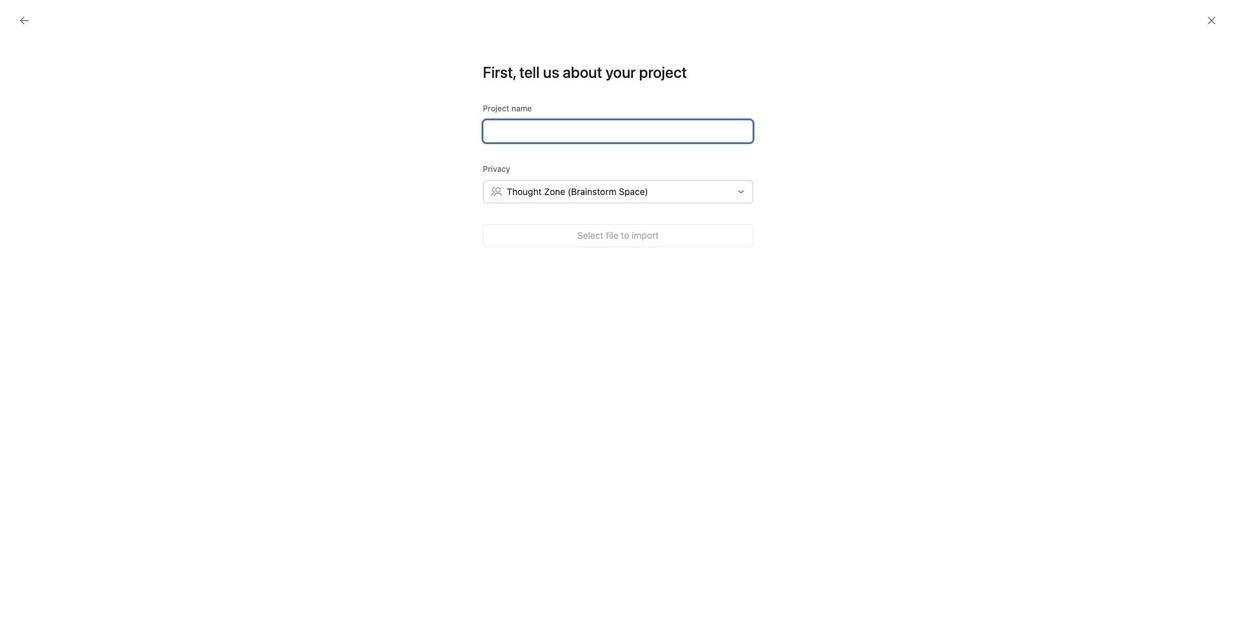 Task type: locate. For each thing, give the bounding box(es) containing it.
close image
[[1207, 15, 1217, 26]]

go back image
[[19, 15, 30, 26]]

list item
[[717, 533, 749, 565]]

None text field
[[483, 120, 753, 143]]

hide sidebar image
[[17, 10, 27, 21]]



Task type: vqa. For each thing, say whether or not it's contained in the screenshot.
second Add Task image from right
no



